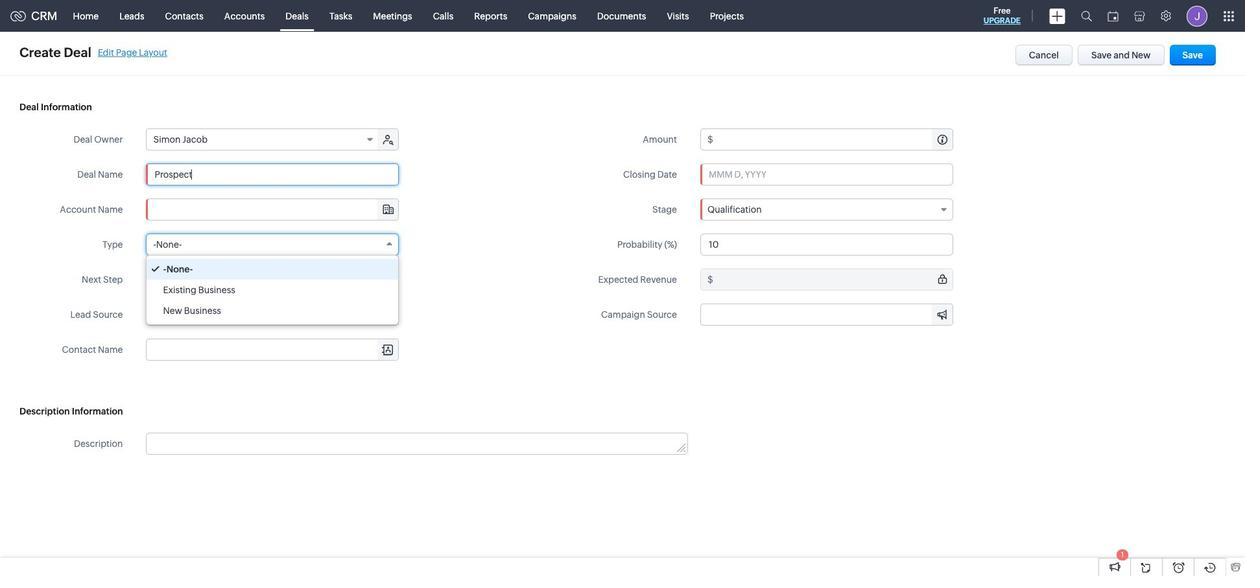 Task type: locate. For each thing, give the bounding box(es) containing it.
search image
[[1082, 10, 1093, 21]]

None field
[[147, 129, 379, 150], [701, 199, 954, 221], [147, 199, 399, 220], [146, 234, 399, 256], [146, 304, 399, 326], [701, 304, 953, 325], [147, 339, 399, 360], [147, 129, 379, 150], [701, 199, 954, 221], [147, 199, 399, 220], [146, 234, 399, 256], [146, 304, 399, 326], [701, 304, 953, 325], [147, 339, 399, 360]]

3 option from the top
[[147, 300, 399, 321]]

option
[[147, 259, 399, 280], [147, 280, 399, 300], [147, 300, 399, 321]]

search element
[[1074, 0, 1100, 32]]

1 option from the top
[[147, 259, 399, 280]]

profile image
[[1187, 6, 1208, 26]]

None text field
[[701, 234, 954, 256], [147, 339, 399, 360], [147, 433, 688, 454], [701, 234, 954, 256], [147, 339, 399, 360], [147, 433, 688, 454]]

list box
[[147, 256, 399, 324]]

None text field
[[716, 129, 953, 150], [146, 164, 399, 186], [147, 199, 399, 220], [146, 269, 399, 291], [716, 269, 953, 290], [716, 129, 953, 150], [146, 164, 399, 186], [147, 199, 399, 220], [146, 269, 399, 291], [716, 269, 953, 290]]



Task type: describe. For each thing, give the bounding box(es) containing it.
create menu element
[[1042, 0, 1074, 31]]

create menu image
[[1050, 8, 1066, 24]]

logo image
[[10, 11, 26, 21]]

calendar image
[[1108, 11, 1119, 21]]

2 option from the top
[[147, 280, 399, 300]]

MMM D, YYYY text field
[[701, 164, 954, 186]]

profile element
[[1180, 0, 1216, 31]]



Task type: vqa. For each thing, say whether or not it's contained in the screenshot.
#0C61C6 cell
no



